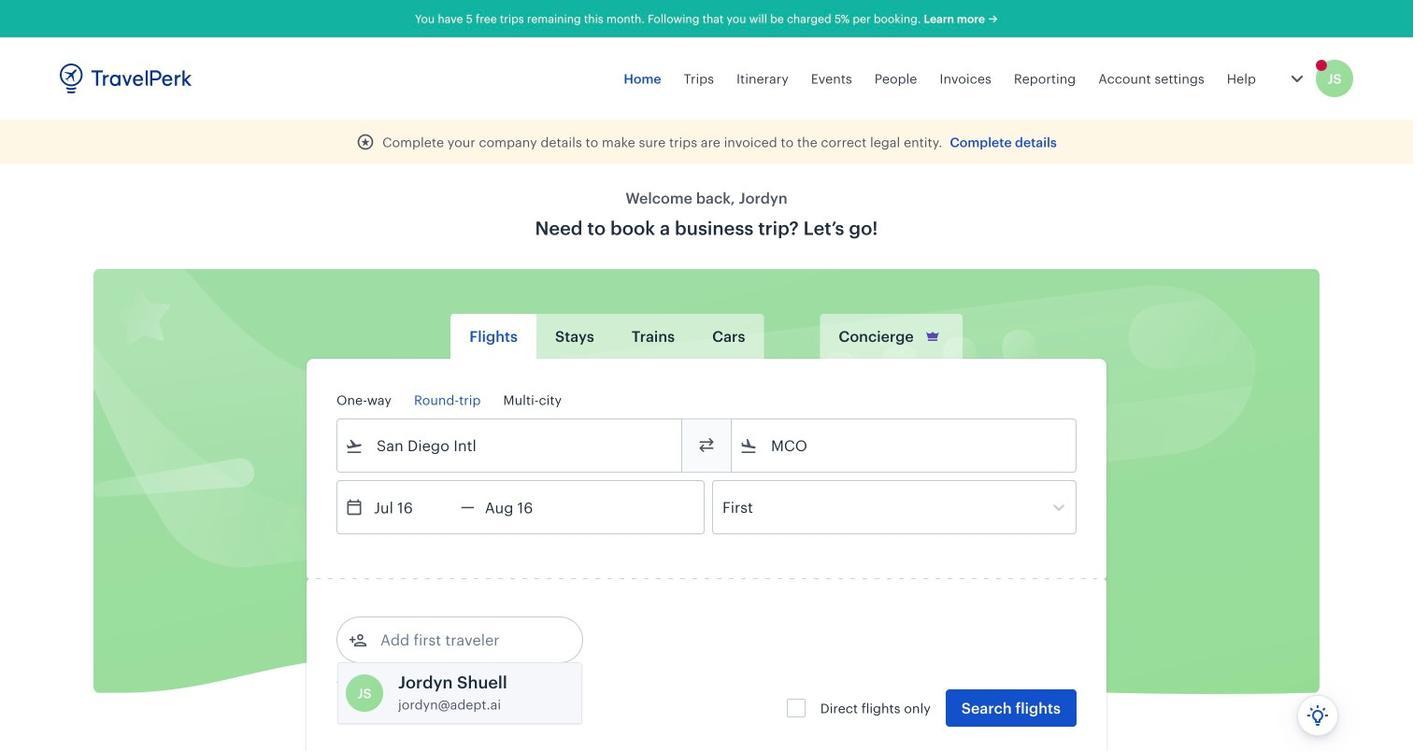 Task type: vqa. For each thing, say whether or not it's contained in the screenshot.
second united airlines icon from the top of the page
no



Task type: locate. For each thing, give the bounding box(es) containing it.
To search field
[[758, 431, 1052, 461]]

Depart text field
[[364, 481, 461, 534]]



Task type: describe. For each thing, give the bounding box(es) containing it.
Add first traveler search field
[[367, 625, 562, 655]]

Return text field
[[475, 481, 572, 534]]

From search field
[[364, 431, 657, 461]]



